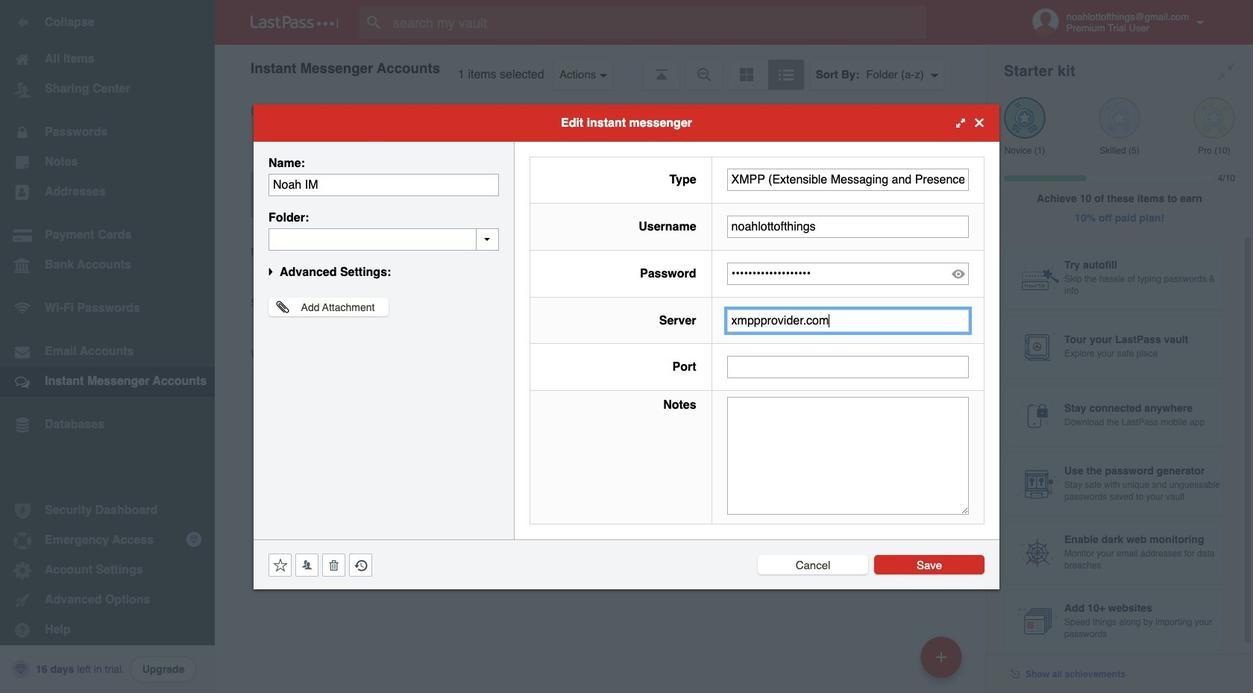 Task type: describe. For each thing, give the bounding box(es) containing it.
main navigation navigation
[[0, 0, 215, 693]]



Task type: locate. For each thing, give the bounding box(es) containing it.
search my vault text field
[[360, 6, 956, 39]]

None password field
[[727, 263, 969, 285]]

dialog
[[254, 104, 1000, 589]]

new item navigation
[[916, 632, 972, 693]]

None text field
[[727, 169, 969, 191], [727, 309, 969, 332], [727, 356, 969, 378], [727, 169, 969, 191], [727, 309, 969, 332], [727, 356, 969, 378]]

lastpass image
[[251, 16, 339, 29]]

new item image
[[936, 652, 947, 662]]

vault options navigation
[[215, 45, 986, 90]]

None text field
[[269, 173, 499, 196], [727, 216, 969, 238], [269, 228, 499, 250], [727, 397, 969, 514], [269, 173, 499, 196], [727, 216, 969, 238], [269, 228, 499, 250], [727, 397, 969, 514]]

Search search field
[[360, 6, 956, 39]]



